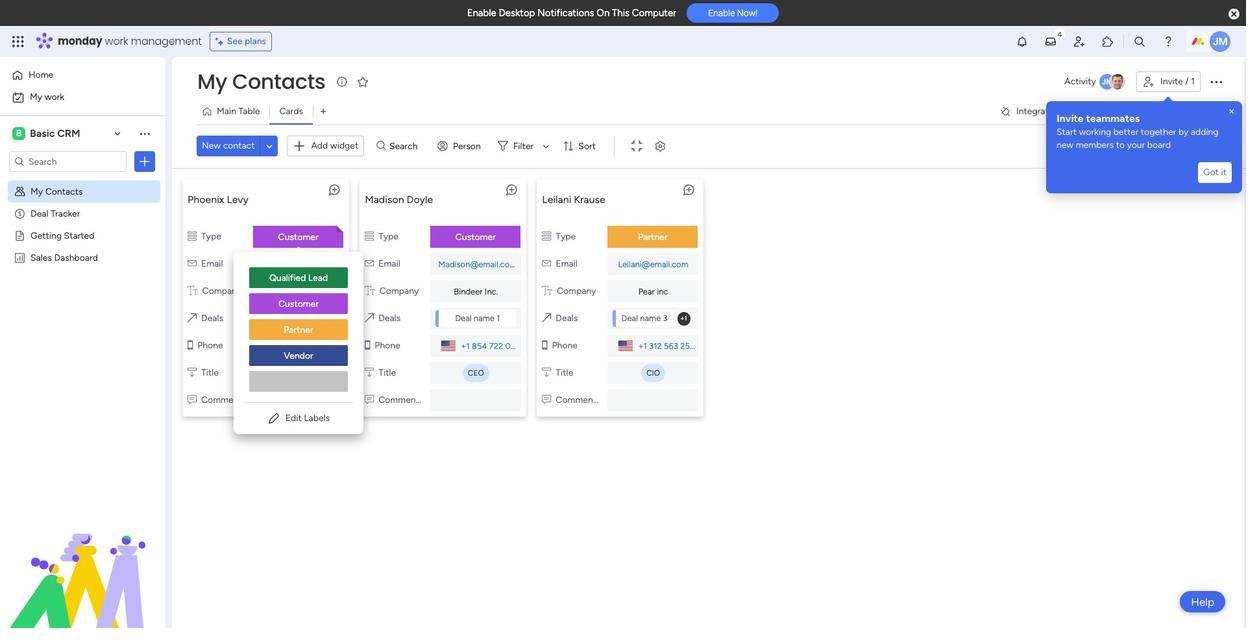 Task type: describe. For each thing, give the bounding box(es) containing it.
my inside option
[[30, 92, 42, 103]]

deal for deal name 1
[[455, 313, 472, 323]]

my work
[[30, 92, 64, 103]]

see plans
[[227, 36, 266, 47]]

ceo
[[468, 368, 484, 377]]

enable for enable now!
[[708, 8, 735, 18]]

update feed image
[[1044, 35, 1057, 48]]

+1 312 563 2541 link
[[633, 338, 699, 354]]

madison@email.com
[[438, 259, 517, 269]]

+1 325 478 5698
[[284, 341, 347, 350]]

v2 small long text column image for leilani
[[542, 394, 551, 405]]

type for madison
[[379, 231, 399, 242]]

contacts inside "list box"
[[45, 186, 83, 197]]

v2 email column image for phoenix levy
[[188, 258, 197, 269]]

close image
[[1227, 106, 1237, 117]]

deal name 2
[[267, 313, 313, 323]]

new contact
[[202, 140, 255, 151]]

comments for phoenix
[[201, 394, 246, 405]]

invite for teammates
[[1057, 112, 1084, 125]]

leilani@email.com
[[618, 259, 688, 269]]

email for phoenix
[[201, 258, 223, 269]]

invite for /
[[1160, 76, 1183, 87]]

work for monday
[[105, 34, 128, 49]]

home link
[[8, 65, 158, 86]]

deal tracker
[[31, 208, 80, 219]]

search everything image
[[1133, 35, 1146, 48]]

v2 small long text column image for phoenix
[[188, 394, 197, 405]]

deal for deal name 2
[[267, 313, 283, 323]]

public board image
[[14, 229, 26, 241]]

phone for madison
[[375, 340, 400, 351]]

v2 board relation small image for leilani krause
[[542, 313, 551, 324]]

b
[[16, 128, 22, 139]]

started
[[64, 230, 94, 241]]

together
[[1141, 127, 1176, 138]]

it
[[1221, 167, 1227, 178]]

main table
[[217, 106, 260, 117]]

edit labels
[[285, 413, 330, 424]]

pear inc
[[638, 287, 668, 296]]

Search in workspace field
[[27, 154, 108, 169]]

1 horizontal spatial my contacts
[[197, 67, 325, 96]]

options image
[[1209, 74, 1224, 90]]

help
[[1191, 596, 1214, 608]]

madison
[[365, 193, 404, 205]]

phoenix levy
[[188, 193, 249, 205]]

monday marketplace image
[[1101, 35, 1114, 48]]

3
[[663, 313, 668, 323]]

qualified lead option
[[249, 267, 348, 289]]

vendor option
[[249, 345, 348, 367]]

sales
[[31, 252, 52, 263]]

v2 mobile phone image for leilani krause
[[542, 340, 547, 351]]

got it
[[1203, 167, 1227, 178]]

deal name 1
[[455, 313, 500, 323]]

my up main
[[197, 67, 227, 96]]

this
[[612, 7, 630, 19]]

widget
[[330, 140, 358, 151]]

activity button
[[1059, 71, 1131, 92]]

see plans button
[[209, 32, 272, 51]]

name for 2
[[286, 313, 306, 323]]

lottie animation image
[[0, 497, 166, 628]]

enable desktop notifications on this computer
[[467, 7, 676, 19]]

vendor
[[284, 350, 313, 362]]

by
[[1179, 127, 1189, 138]]

invite teammates start working better together by adding new members to your board
[[1057, 112, 1219, 151]]

dapulse text column image for leilani krause
[[542, 285, 552, 296]]

invite / 1 button
[[1136, 71, 1201, 92]]

325
[[295, 341, 309, 350]]

angle down image
[[266, 141, 272, 151]]

row group containing phoenix levy
[[177, 174, 1241, 427]]

edit
[[285, 413, 302, 424]]

madison doyle
[[365, 193, 433, 205]]

+1 for levy
[[284, 341, 292, 350]]

v2 status outline image for phoenix levy
[[188, 231, 197, 242]]

312
[[649, 341, 662, 350]]

list box containing my contacts
[[0, 178, 166, 444]]

title for leilani
[[556, 367, 573, 378]]

+1 325 478 5698 link
[[279, 338, 347, 354]]

hsbf
[[288, 287, 309, 296]]

small dropdown column outline image for phoenix levy
[[188, 367, 197, 378]]

your
[[1127, 140, 1145, 151]]

partner inside row group
[[638, 231, 668, 242]]

see
[[227, 36, 243, 47]]

workspace image
[[12, 127, 25, 141]]

deal name 3
[[621, 313, 668, 323]]

phoenix@email.com
[[261, 259, 337, 269]]

dapulse text column image
[[188, 285, 198, 296]]

+1 312 563 2541
[[638, 341, 699, 350]]

0499
[[505, 341, 525, 350]]

deals for madison
[[379, 313, 401, 324]]

basic crm
[[30, 127, 80, 140]]

854
[[472, 341, 487, 350]]

help button
[[1180, 591, 1225, 613]]

my work option
[[8, 87, 158, 108]]

qualified lead
[[269, 273, 328, 284]]

2541
[[680, 341, 699, 350]]

Search field
[[386, 137, 425, 155]]

v2 board relation small image
[[365, 313, 374, 324]]

customer option
[[249, 293, 348, 315]]

title for phoenix
[[201, 367, 219, 378]]

integrate
[[1016, 106, 1054, 117]]

title for madison
[[379, 367, 396, 378]]

coo
[[290, 368, 308, 377]]

comments for leilani
[[556, 394, 601, 405]]

customer up phoenix@email.com
[[278, 231, 318, 242]]

workspace options image
[[138, 127, 151, 140]]

adding
[[1191, 127, 1219, 138]]

v2 search image
[[377, 139, 386, 154]]

list box containing qualified lead
[[234, 257, 363, 402]]

monday
[[58, 34, 102, 49]]

crm
[[57, 127, 80, 140]]

options image
[[138, 155, 151, 168]]

to
[[1116, 140, 1125, 151]]

leilani
[[542, 193, 571, 205]]

filter
[[513, 141, 534, 152]]

my inside "list box"
[[31, 186, 43, 197]]

home
[[29, 69, 53, 80]]

pear
[[638, 287, 655, 296]]

lottie animation element
[[0, 497, 166, 628]]

name for 1
[[474, 313, 495, 323]]

madison@email.com link
[[436, 259, 519, 269]]

start
[[1057, 127, 1077, 138]]

enable now! button
[[687, 3, 779, 23]]

v2 status outline image
[[542, 231, 551, 242]]

add view image
[[321, 107, 326, 117]]

now!
[[737, 8, 758, 18]]

add widget button
[[287, 136, 364, 156]]

help image
[[1162, 35, 1175, 48]]

new
[[202, 140, 221, 151]]

workspace selection element
[[12, 126, 82, 141]]

members
[[1076, 140, 1114, 151]]

722
[[489, 341, 503, 350]]

1 for deal name 1
[[497, 313, 500, 323]]

cards button
[[270, 101, 313, 122]]

4 image
[[1054, 27, 1066, 41]]

add
[[311, 140, 328, 151]]

bindeer
[[454, 287, 483, 296]]



Task type: locate. For each thing, give the bounding box(es) containing it.
invite up start
[[1057, 112, 1084, 125]]

invite inside "invite teammates start working better together by adding new members to your board"
[[1057, 112, 1084, 125]]

0 horizontal spatial small dropdown column outline image
[[188, 367, 197, 378]]

type for leilani
[[556, 231, 576, 242]]

0 horizontal spatial email
[[201, 258, 223, 269]]

add to favorites image
[[357, 75, 370, 88]]

2 dapulse text column image from the left
[[542, 285, 552, 296]]

work down home
[[45, 92, 64, 103]]

levy
[[227, 193, 249, 205]]

1 name from the left
[[286, 313, 306, 323]]

phoenix@email.com link
[[258, 259, 340, 269]]

new
[[1057, 140, 1074, 151]]

1 horizontal spatial comments
[[379, 394, 423, 405]]

v2 small long text column image
[[188, 394, 197, 405], [365, 394, 374, 405], [542, 394, 551, 405]]

invite
[[1160, 76, 1183, 87], [1057, 112, 1084, 125]]

partner option
[[249, 319, 348, 341]]

0 vertical spatial option
[[0, 179, 166, 182]]

name left 3
[[640, 313, 661, 323]]

1 email from the left
[[201, 258, 223, 269]]

type down madison
[[379, 231, 399, 242]]

email
[[201, 258, 223, 269], [378, 258, 400, 269], [556, 258, 578, 269]]

2 v2 email column image from the left
[[365, 258, 374, 269]]

1 horizontal spatial v2 board relation small image
[[542, 313, 551, 324]]

1 title from the left
[[201, 367, 219, 378]]

2 comments from the left
[[379, 394, 423, 405]]

board
[[1147, 140, 1171, 151]]

0 vertical spatial invite
[[1160, 76, 1183, 87]]

phone down dapulse text column icon
[[197, 340, 223, 351]]

dapulse text column image down v2 status outline icon
[[542, 285, 552, 296]]

3 phone from the left
[[552, 340, 578, 351]]

3 type from the left
[[556, 231, 576, 242]]

2 company from the left
[[380, 285, 419, 296]]

2 title from the left
[[379, 367, 396, 378]]

inc
[[657, 287, 668, 296]]

0 horizontal spatial company
[[202, 285, 242, 296]]

1 v2 mobile phone image from the left
[[188, 340, 193, 351]]

0 horizontal spatial deals
[[201, 313, 223, 324]]

1 type from the left
[[201, 231, 221, 242]]

v2 mobile phone image down dapulse text column icon
[[188, 340, 193, 351]]

partner
[[638, 231, 668, 242], [284, 325, 313, 336]]

type for phoenix
[[201, 231, 221, 242]]

v2 status outline image
[[188, 231, 197, 242], [365, 231, 374, 242]]

3 company from the left
[[557, 285, 596, 296]]

dapulse text column image
[[365, 285, 375, 296], [542, 285, 552, 296]]

invite teammates heading
[[1057, 112, 1232, 126]]

invite left /
[[1160, 76, 1183, 87]]

2 name from the left
[[474, 313, 495, 323]]

v2 email column image
[[188, 258, 197, 269], [365, 258, 374, 269], [542, 258, 551, 269]]

1 horizontal spatial v2 status outline image
[[365, 231, 374, 242]]

0 horizontal spatial work
[[45, 92, 64, 103]]

2 horizontal spatial phone
[[552, 340, 578, 351]]

krause
[[574, 193, 605, 205]]

got it button
[[1198, 162, 1232, 183]]

2 v2 status outline image from the left
[[365, 231, 374, 242]]

dapulse text column image for madison doyle
[[365, 285, 375, 296]]

doyle
[[407, 193, 433, 205]]

1 right /
[[1191, 76, 1195, 87]]

+1 854 722 0499
[[461, 341, 525, 350]]

0 horizontal spatial +1
[[284, 341, 292, 350]]

deal inside "list box"
[[31, 208, 48, 219]]

qualified
[[269, 273, 306, 284]]

0 horizontal spatial enable
[[467, 7, 496, 19]]

arrow down image
[[538, 138, 554, 154]]

bindeer inc.
[[454, 287, 498, 296]]

deal left 2
[[267, 313, 283, 323]]

my contacts up table
[[197, 67, 325, 96]]

type right v2 status outline icon
[[556, 231, 576, 242]]

1 vertical spatial contacts
[[45, 186, 83, 197]]

+1 for doyle
[[461, 341, 470, 350]]

0 vertical spatial my contacts
[[197, 67, 325, 96]]

name down inc.
[[474, 313, 495, 323]]

add widget
[[311, 140, 358, 151]]

select product image
[[12, 35, 25, 48]]

1 vertical spatial my contacts
[[31, 186, 83, 197]]

inc.
[[485, 287, 498, 296]]

2 horizontal spatial title
[[556, 367, 573, 378]]

2 horizontal spatial comments
[[556, 394, 601, 405]]

management
[[131, 34, 202, 49]]

type down 'phoenix'
[[201, 231, 221, 242]]

option down search in workspace field
[[0, 179, 166, 182]]

contacts
[[232, 67, 325, 96], [45, 186, 83, 197]]

1 horizontal spatial deals
[[379, 313, 401, 324]]

my work link
[[8, 87, 158, 108]]

0 horizontal spatial list box
[[0, 178, 166, 444]]

integrate button
[[994, 98, 1120, 125]]

enable now!
[[708, 8, 758, 18]]

phone
[[197, 340, 223, 351], [375, 340, 400, 351], [552, 340, 578, 351]]

0 horizontal spatial v2 status outline image
[[188, 231, 197, 242]]

1 for invite / 1
[[1191, 76, 1195, 87]]

3 deals from the left
[[556, 313, 578, 324]]

1 horizontal spatial dapulse text column image
[[542, 285, 552, 296]]

notifications
[[538, 7, 594, 19]]

0 horizontal spatial title
[[201, 367, 219, 378]]

0 horizontal spatial partner
[[284, 325, 313, 336]]

my contacts
[[197, 67, 325, 96], [31, 186, 83, 197]]

My Contacts field
[[194, 67, 329, 96]]

1 horizontal spatial email
[[378, 258, 400, 269]]

deals for leilani
[[556, 313, 578, 324]]

partner up "leilani@email.com"
[[638, 231, 668, 242]]

1 inside invite / 1 button
[[1191, 76, 1195, 87]]

+1
[[284, 341, 292, 350], [461, 341, 470, 350], [638, 341, 647, 350]]

enable left the desktop
[[467, 7, 496, 19]]

v2 mobile phone image for phoenix levy
[[188, 340, 193, 351]]

phoenix
[[188, 193, 224, 205]]

1 v2 small long text column image from the left
[[188, 394, 197, 405]]

company for phoenix
[[202, 285, 242, 296]]

2 horizontal spatial email
[[556, 258, 578, 269]]

1 vertical spatial work
[[45, 92, 64, 103]]

enable inside button
[[708, 8, 735, 18]]

1 +1 from the left
[[284, 341, 292, 350]]

+1 854 722 0499 link
[[456, 338, 525, 354]]

dashboard
[[54, 252, 98, 263]]

my up deal tracker at left top
[[31, 186, 43, 197]]

working
[[1079, 127, 1111, 138]]

2 v2 mobile phone image from the left
[[542, 340, 547, 351]]

1 vertical spatial option
[[249, 371, 348, 392]]

1 horizontal spatial v2 mobile phone image
[[542, 340, 547, 351]]

3 comments from the left
[[556, 394, 601, 405]]

v2 board relation small image up small dropdown column outline icon
[[542, 313, 551, 324]]

email down madison
[[378, 258, 400, 269]]

0 vertical spatial 1
[[1191, 76, 1195, 87]]

1 deals from the left
[[201, 313, 223, 324]]

1 phone from the left
[[197, 340, 223, 351]]

2 horizontal spatial name
[[640, 313, 661, 323]]

dapulse close image
[[1229, 8, 1240, 21]]

2
[[308, 313, 313, 323]]

public dashboard image
[[14, 251, 26, 264]]

0 horizontal spatial dapulse text column image
[[365, 285, 375, 296]]

comments for madison
[[379, 394, 423, 405]]

v2 status outline image down 'phoenix'
[[188, 231, 197, 242]]

small dropdown column outline image for madison doyle
[[365, 367, 374, 378]]

1 horizontal spatial v2 small long text column image
[[365, 394, 374, 405]]

2 +1 from the left
[[461, 341, 470, 350]]

3 v2 small long text column image from the left
[[542, 394, 551, 405]]

1 v2 email column image from the left
[[188, 258, 197, 269]]

0 horizontal spatial option
[[0, 179, 166, 182]]

1 horizontal spatial option
[[249, 371, 348, 392]]

v2 email column image for madison doyle
[[365, 258, 374, 269]]

phone right v2 mobile phone icon
[[375, 340, 400, 351]]

0 horizontal spatial my contacts
[[31, 186, 83, 197]]

1 horizontal spatial type
[[379, 231, 399, 242]]

small dropdown column outline image
[[542, 367, 551, 378]]

v2 board relation small image down dapulse text column icon
[[188, 313, 197, 324]]

basic
[[30, 127, 55, 140]]

1 horizontal spatial title
[[379, 367, 396, 378]]

0 horizontal spatial v2 board relation small image
[[188, 313, 197, 324]]

partner down deal name 2
[[284, 325, 313, 336]]

contacts up cards
[[232, 67, 325, 96]]

1 horizontal spatial list box
[[234, 257, 363, 402]]

2 phone from the left
[[375, 340, 400, 351]]

dapulse text column image up v2 board relation small icon
[[365, 285, 375, 296]]

list box
[[0, 178, 166, 444], [234, 257, 363, 402]]

1 horizontal spatial phone
[[375, 340, 400, 351]]

1 horizontal spatial company
[[380, 285, 419, 296]]

1 inside row group
[[497, 313, 500, 323]]

3 +1 from the left
[[638, 341, 647, 350]]

my contacts up deal tracker at left top
[[31, 186, 83, 197]]

0 horizontal spatial invite
[[1057, 112, 1084, 125]]

partner inside partner option
[[284, 325, 313, 336]]

enable
[[467, 7, 496, 19], [708, 8, 735, 18]]

name left 2
[[286, 313, 306, 323]]

my
[[197, 67, 227, 96], [30, 92, 42, 103], [31, 186, 43, 197]]

0 vertical spatial contacts
[[232, 67, 325, 96]]

1 small dropdown column outline image from the left
[[188, 367, 197, 378]]

leilani krause
[[542, 193, 605, 205]]

customer inside option
[[278, 299, 319, 310]]

contacts up tracker
[[45, 186, 83, 197]]

563
[[664, 341, 678, 350]]

v2 mobile phone image
[[188, 340, 193, 351], [542, 340, 547, 351]]

2 horizontal spatial type
[[556, 231, 576, 242]]

email for leilani
[[556, 258, 578, 269]]

jeremy miller image
[[1210, 31, 1231, 52]]

contact
[[223, 140, 255, 151]]

sort button
[[558, 136, 604, 157]]

2 horizontal spatial +1
[[638, 341, 647, 350]]

my contacts inside "list box"
[[31, 186, 83, 197]]

1 comments from the left
[[201, 394, 246, 405]]

deal left 3
[[621, 313, 638, 323]]

v2 status outline image for madison doyle
[[365, 231, 374, 242]]

2 v2 board relation small image from the left
[[542, 313, 551, 324]]

on
[[597, 7, 610, 19]]

company for leilani
[[557, 285, 596, 296]]

small dropdown column outline image
[[188, 367, 197, 378], [365, 367, 374, 378]]

person button
[[432, 136, 489, 157]]

0 horizontal spatial v2 small long text column image
[[188, 394, 197, 405]]

0 horizontal spatial phone
[[197, 340, 223, 351]]

1 horizontal spatial +1
[[461, 341, 470, 350]]

better
[[1114, 127, 1139, 138]]

0 vertical spatial partner
[[638, 231, 668, 242]]

deals for phoenix
[[201, 313, 223, 324]]

1 company from the left
[[202, 285, 242, 296]]

name for 3
[[640, 313, 661, 323]]

computer
[[632, 7, 676, 19]]

activity
[[1065, 76, 1096, 87]]

comments
[[201, 394, 246, 405], [379, 394, 423, 405], [556, 394, 601, 405]]

customer down hsbf
[[278, 299, 319, 310]]

1 v2 board relation small image from the left
[[188, 313, 197, 324]]

enable for enable desktop notifications on this computer
[[467, 7, 496, 19]]

my down home
[[30, 92, 42, 103]]

phone for phoenix
[[197, 340, 223, 351]]

2 v2 small long text column image from the left
[[365, 394, 374, 405]]

/
[[1185, 76, 1189, 87]]

company for madison
[[380, 285, 419, 296]]

1 horizontal spatial partner
[[638, 231, 668, 242]]

5698
[[328, 341, 347, 350]]

deal for deal name 3
[[621, 313, 638, 323]]

1 horizontal spatial contacts
[[232, 67, 325, 96]]

work right monday
[[105, 34, 128, 49]]

1 down inc.
[[497, 313, 500, 323]]

notifications image
[[1016, 35, 1029, 48]]

deal
[[31, 208, 48, 219], [267, 313, 283, 323], [455, 313, 472, 323], [621, 313, 638, 323]]

1 horizontal spatial 1
[[1191, 76, 1195, 87]]

row group
[[177, 174, 1241, 427]]

v2 email column image for leilani krause
[[542, 258, 551, 269]]

table
[[239, 106, 260, 117]]

title
[[201, 367, 219, 378], [379, 367, 396, 378], [556, 367, 573, 378]]

1 horizontal spatial invite
[[1160, 76, 1183, 87]]

1 vertical spatial partner
[[284, 325, 313, 336]]

v2 board relation small image for phoenix levy
[[188, 313, 197, 324]]

0 horizontal spatial v2 email column image
[[188, 258, 197, 269]]

phone for leilani
[[552, 340, 578, 351]]

invite members image
[[1073, 35, 1086, 48]]

invite / 1
[[1160, 76, 1195, 87]]

0 horizontal spatial comments
[[201, 394, 246, 405]]

invite inside button
[[1160, 76, 1183, 87]]

v2 email column image up dapulse text column icon
[[188, 258, 197, 269]]

0 horizontal spatial contacts
[[45, 186, 83, 197]]

v2 board relation small image
[[188, 313, 197, 324], [542, 313, 551, 324]]

2 small dropdown column outline image from the left
[[365, 367, 374, 378]]

name
[[286, 313, 306, 323], [474, 313, 495, 323], [640, 313, 661, 323]]

filter button
[[492, 136, 554, 157]]

v2 mobile phone image
[[365, 340, 370, 351]]

v2 small long text column image for madison
[[365, 394, 374, 405]]

plans
[[245, 36, 266, 47]]

desktop
[[499, 7, 535, 19]]

v2 email column image up v2 board relation small icon
[[365, 258, 374, 269]]

+1 left 312
[[638, 341, 647, 350]]

v2 status outline image down madison
[[365, 231, 374, 242]]

0 horizontal spatial v2 mobile phone image
[[188, 340, 193, 351]]

customer up "madison@email.com"
[[455, 231, 496, 242]]

show board description image
[[335, 75, 350, 88]]

1 vertical spatial 1
[[497, 313, 500, 323]]

+1 left 854
[[461, 341, 470, 350]]

+1 for krause
[[638, 341, 647, 350]]

3 v2 email column image from the left
[[542, 258, 551, 269]]

1 v2 status outline image from the left
[[188, 231, 197, 242]]

2 email from the left
[[378, 258, 400, 269]]

cards
[[279, 106, 303, 117]]

0 horizontal spatial type
[[201, 231, 221, 242]]

1 dapulse text column image from the left
[[365, 285, 375, 296]]

2 horizontal spatial v2 email column image
[[542, 258, 551, 269]]

email for madison
[[378, 258, 400, 269]]

work for my
[[45, 92, 64, 103]]

0 horizontal spatial 1
[[497, 313, 500, 323]]

getting started
[[31, 230, 94, 241]]

3 title from the left
[[556, 367, 573, 378]]

new contact button
[[197, 136, 260, 157]]

2 horizontal spatial company
[[557, 285, 596, 296]]

3 name from the left
[[640, 313, 661, 323]]

monday work management
[[58, 34, 202, 49]]

2 horizontal spatial v2 small long text column image
[[542, 394, 551, 405]]

1 vertical spatial invite
[[1057, 112, 1084, 125]]

v2 email column image down v2 status outline icon
[[542, 258, 551, 269]]

phone right '0499'
[[552, 340, 578, 351]]

478
[[311, 341, 326, 350]]

enable left now!
[[708, 8, 735, 18]]

0 vertical spatial work
[[105, 34, 128, 49]]

1 horizontal spatial v2 email column image
[[365, 258, 374, 269]]

1 horizontal spatial enable
[[708, 8, 735, 18]]

2 type from the left
[[379, 231, 399, 242]]

1 horizontal spatial name
[[474, 313, 495, 323]]

3 email from the left
[[556, 258, 578, 269]]

email down "leilani krause"
[[556, 258, 578, 269]]

0 horizontal spatial name
[[286, 313, 306, 323]]

deal for deal tracker
[[31, 208, 48, 219]]

option down vendor option
[[249, 371, 348, 392]]

deal up getting
[[31, 208, 48, 219]]

+1 left 325 at the left bottom of page
[[284, 341, 292, 350]]

work inside option
[[45, 92, 64, 103]]

deal down bindeer
[[455, 313, 472, 323]]

getting
[[31, 230, 62, 241]]

home option
[[8, 65, 158, 86]]

email down phoenix levy
[[201, 258, 223, 269]]

sort
[[579, 141, 596, 152]]

v2 mobile phone image up small dropdown column outline icon
[[542, 340, 547, 351]]

1 horizontal spatial work
[[105, 34, 128, 49]]

labels
[[304, 413, 330, 424]]

2 deals from the left
[[379, 313, 401, 324]]

option
[[0, 179, 166, 182], [249, 371, 348, 392]]

1 horizontal spatial small dropdown column outline image
[[365, 367, 374, 378]]

2 horizontal spatial deals
[[556, 313, 578, 324]]



Task type: vqa. For each thing, say whether or not it's contained in the screenshot.
together
yes



